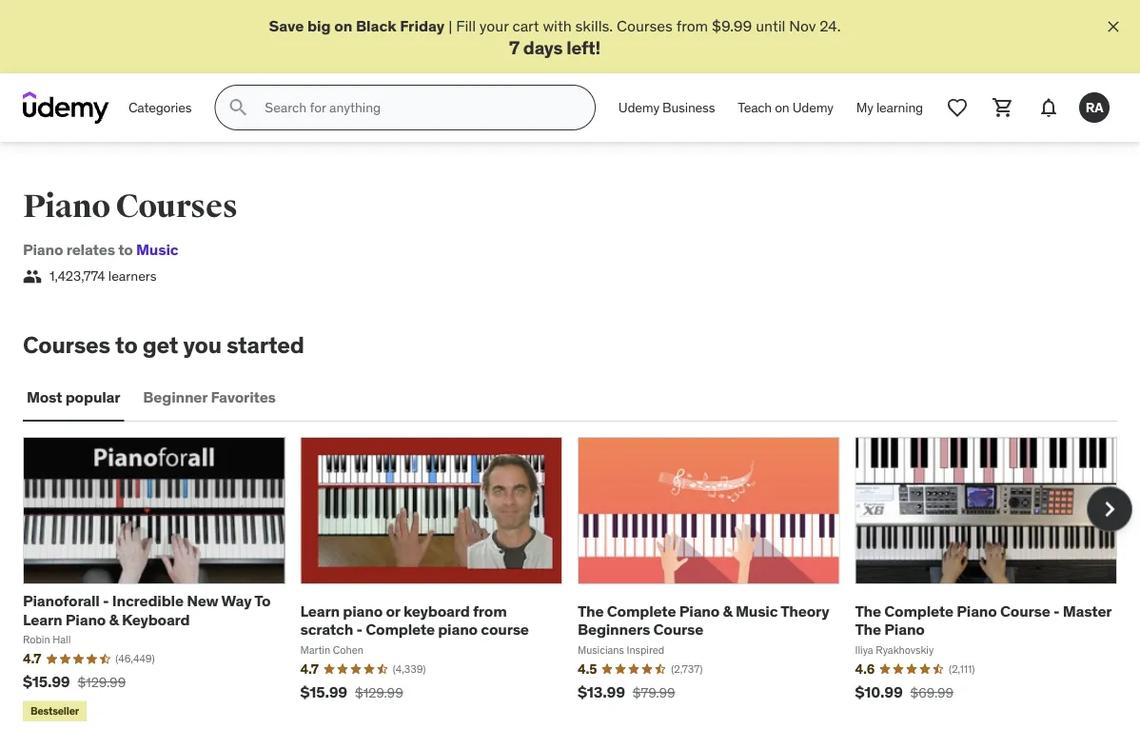 Task type: locate. For each thing, give the bounding box(es) containing it.
learn piano or keyboard from scratch - complete piano course link
[[300, 601, 529, 639]]

or
[[386, 601, 400, 621]]

& left the theory
[[723, 601, 733, 621]]

most
[[27, 387, 62, 407]]

to up learners
[[118, 240, 133, 260]]

to left get
[[115, 331, 138, 359]]

pianoforall
[[23, 591, 100, 611]]

1 vertical spatial music
[[736, 601, 778, 621]]

course inside the complete piano & music theory beginners course
[[654, 620, 704, 639]]

Search for anything text field
[[261, 92, 572, 124]]

piano left course
[[438, 620, 478, 639]]

learn piano or keyboard from scratch - complete piano course
[[300, 601, 529, 639]]

teach
[[738, 99, 772, 116]]

2 udemy from the left
[[793, 99, 834, 116]]

the for the
[[855, 601, 882, 621]]

udemy
[[619, 99, 660, 116], [793, 99, 834, 116]]

favorites
[[211, 387, 276, 407]]

course left master
[[1001, 601, 1051, 621]]

nov
[[790, 16, 816, 35]]

0 vertical spatial courses
[[617, 16, 673, 35]]

on inside save big on black friday | fill your cart with skills. courses from $9.99 until nov 24. 7 days left!
[[334, 16, 353, 35]]

1 horizontal spatial complete
[[607, 601, 676, 621]]

1 horizontal spatial learn
[[300, 601, 340, 621]]

from
[[677, 16, 708, 35], [473, 601, 507, 621]]

0 horizontal spatial from
[[473, 601, 507, 621]]

learn
[[300, 601, 340, 621], [23, 610, 62, 629]]

from right keyboard
[[473, 601, 507, 621]]

&
[[723, 601, 733, 621], [109, 610, 119, 629]]

course
[[481, 620, 529, 639]]

save
[[269, 16, 304, 35]]

0 horizontal spatial &
[[109, 610, 119, 629]]

1 horizontal spatial piano
[[438, 620, 478, 639]]

0 horizontal spatial -
[[103, 591, 109, 611]]

pianoforall - incredible new way to learn piano & keyboard link
[[23, 591, 271, 629]]

complete for piano
[[885, 601, 954, 621]]

from left $9.99
[[677, 16, 708, 35]]

music up learners
[[136, 240, 178, 260]]

1 horizontal spatial from
[[677, 16, 708, 35]]

0 vertical spatial to
[[118, 240, 133, 260]]

courses up most popular
[[23, 331, 110, 359]]

- left master
[[1054, 601, 1060, 621]]

0 vertical spatial music
[[136, 240, 178, 260]]

piano
[[23, 187, 110, 226], [23, 240, 63, 260], [680, 601, 720, 621], [957, 601, 997, 621], [66, 610, 106, 629], [885, 620, 925, 639]]

0 horizontal spatial piano
[[343, 601, 383, 621]]

days
[[523, 36, 563, 58]]

1 vertical spatial from
[[473, 601, 507, 621]]

piano
[[343, 601, 383, 621], [438, 620, 478, 639]]

0 horizontal spatial course
[[654, 620, 704, 639]]

on right big
[[334, 16, 353, 35]]

to
[[118, 240, 133, 260], [115, 331, 138, 359]]

teach on udemy link
[[727, 85, 845, 131]]

courses up music link
[[116, 187, 237, 226]]

- inside learn piano or keyboard from scratch - complete piano course
[[356, 620, 363, 639]]

1 horizontal spatial udemy
[[793, 99, 834, 116]]

0 vertical spatial on
[[334, 16, 353, 35]]

$9.99
[[712, 16, 752, 35]]

course inside the complete piano course - master the piano
[[1001, 601, 1051, 621]]

left!
[[567, 36, 601, 58]]

beginner favorites
[[143, 387, 276, 407]]

1 horizontal spatial courses
[[116, 187, 237, 226]]

courses to get you started
[[23, 331, 304, 359]]

udemy business
[[619, 99, 715, 116]]

on
[[334, 16, 353, 35], [775, 99, 790, 116]]

black
[[356, 16, 397, 35]]

music
[[136, 240, 178, 260], [736, 601, 778, 621]]

0 horizontal spatial on
[[334, 16, 353, 35]]

0 horizontal spatial complete
[[366, 620, 435, 639]]

1 horizontal spatial course
[[1001, 601, 1051, 621]]

complete inside the complete piano course - master the piano
[[885, 601, 954, 621]]

udemy left my
[[793, 99, 834, 116]]

piano courses
[[23, 187, 237, 226]]

categories button
[[117, 85, 203, 131]]

the complete piano & music theory beginners course
[[578, 601, 830, 639]]

& left keyboard
[[109, 610, 119, 629]]

complete inside the complete piano & music theory beginners course
[[607, 601, 676, 621]]

udemy left business
[[619, 99, 660, 116]]

courses right skills.
[[617, 16, 673, 35]]

course right the beginners
[[654, 620, 704, 639]]

master
[[1063, 601, 1112, 621]]

1 horizontal spatial &
[[723, 601, 733, 621]]

shopping cart with 0 items image
[[992, 96, 1015, 119]]

save big on black friday | fill your cart with skills. courses from $9.99 until nov 24. 7 days left!
[[269, 16, 841, 58]]

1 horizontal spatial on
[[775, 99, 790, 116]]

0 vertical spatial from
[[677, 16, 708, 35]]

0 horizontal spatial udemy
[[619, 99, 660, 116]]

course
[[1001, 601, 1051, 621], [654, 620, 704, 639]]

1 vertical spatial on
[[775, 99, 790, 116]]

piano left or
[[343, 601, 383, 621]]

ra link
[[1072, 85, 1118, 131]]

1 horizontal spatial music
[[736, 601, 778, 621]]

0 horizontal spatial learn
[[23, 610, 62, 629]]

- right scratch
[[356, 620, 363, 639]]

2 horizontal spatial -
[[1054, 601, 1060, 621]]

learn inside pianoforall - incredible new way to learn piano & keyboard
[[23, 610, 62, 629]]

music link
[[136, 240, 178, 260]]

0 horizontal spatial courses
[[23, 331, 110, 359]]

2 horizontal spatial courses
[[617, 16, 673, 35]]

7
[[509, 36, 520, 58]]

scratch
[[300, 620, 353, 639]]

complete
[[607, 601, 676, 621], [885, 601, 954, 621], [366, 620, 435, 639]]

on right teach
[[775, 99, 790, 116]]

until
[[756, 16, 786, 35]]

new
[[187, 591, 218, 611]]

1 horizontal spatial -
[[356, 620, 363, 639]]

2 horizontal spatial complete
[[885, 601, 954, 621]]

- left the incredible
[[103, 591, 109, 611]]

get
[[143, 331, 178, 359]]

wishlist image
[[946, 96, 969, 119]]

the complete piano course - master the piano
[[855, 601, 1112, 639]]

0 horizontal spatial music
[[136, 240, 178, 260]]

courses
[[617, 16, 673, 35], [116, 187, 237, 226], [23, 331, 110, 359]]

1 udemy from the left
[[619, 99, 660, 116]]

music left the theory
[[736, 601, 778, 621]]

incredible
[[112, 591, 184, 611]]

learners
[[108, 268, 157, 285]]

your
[[480, 16, 509, 35]]

close image
[[1104, 17, 1123, 36]]

the
[[578, 601, 604, 621], [855, 601, 882, 621], [855, 620, 882, 639]]

the for beginners
[[578, 601, 604, 621]]

-
[[103, 591, 109, 611], [1054, 601, 1060, 621], [356, 620, 363, 639]]

1,423,774 learners
[[50, 268, 157, 285]]

keyboard
[[122, 610, 190, 629]]

relates
[[66, 240, 115, 260]]

the inside the complete piano & music theory beginners course
[[578, 601, 604, 621]]



Task type: describe. For each thing, give the bounding box(es) containing it.
most popular
[[27, 387, 120, 407]]

my learning link
[[845, 85, 935, 131]]

the complete piano course - master the piano link
[[855, 601, 1112, 639]]

next image
[[1095, 494, 1125, 524]]

|
[[449, 16, 453, 35]]

categories
[[129, 99, 192, 116]]

keyboard
[[404, 601, 470, 621]]

notifications image
[[1038, 96, 1061, 119]]

the complete piano & music theory beginners course link
[[578, 601, 830, 639]]

- inside pianoforall - incredible new way to learn piano & keyboard
[[103, 591, 109, 611]]

beginner favorites button
[[139, 374, 280, 420]]

my
[[857, 99, 874, 116]]

ra
[[1086, 99, 1104, 116]]

carousel element
[[23, 437, 1133, 725]]

1 vertical spatial to
[[115, 331, 138, 359]]

complete inside learn piano or keyboard from scratch - complete piano course
[[366, 620, 435, 639]]

24.
[[820, 16, 841, 35]]

pianoforall - incredible new way to learn piano & keyboard
[[23, 591, 271, 629]]

udemy inside udemy business link
[[619, 99, 660, 116]]

1,423,774
[[50, 268, 105, 285]]

& inside pianoforall - incredible new way to learn piano & keyboard
[[109, 610, 119, 629]]

theory
[[781, 601, 830, 621]]

from inside learn piano or keyboard from scratch - complete piano course
[[473, 601, 507, 621]]

friday
[[400, 16, 445, 35]]

udemy business link
[[607, 85, 727, 131]]

with
[[543, 16, 572, 35]]

beginner
[[143, 387, 208, 407]]

music inside the complete piano & music theory beginners course
[[736, 601, 778, 621]]

you
[[183, 331, 222, 359]]

udemy inside teach on udemy link
[[793, 99, 834, 116]]

1 vertical spatial courses
[[116, 187, 237, 226]]

my learning
[[857, 99, 923, 116]]

& inside the complete piano & music theory beginners course
[[723, 601, 733, 621]]

2 vertical spatial courses
[[23, 331, 110, 359]]

skills.
[[576, 16, 613, 35]]

from inside save big on black friday | fill your cart with skills. courses from $9.99 until nov 24. 7 days left!
[[677, 16, 708, 35]]

- inside the complete piano course - master the piano
[[1054, 601, 1060, 621]]

beginners
[[578, 620, 650, 639]]

piano inside pianoforall - incredible new way to learn piano & keyboard
[[66, 610, 106, 629]]

cart
[[513, 16, 539, 35]]

courses inside save big on black friday | fill your cart with skills. courses from $9.99 until nov 24. 7 days left!
[[617, 16, 673, 35]]

popular
[[65, 387, 120, 407]]

complete for course
[[607, 601, 676, 621]]

fill
[[456, 16, 476, 35]]

to
[[254, 591, 271, 611]]

business
[[663, 99, 715, 116]]

big
[[307, 16, 331, 35]]

learn inside learn piano or keyboard from scratch - complete piano course
[[300, 601, 340, 621]]

udemy image
[[23, 92, 109, 124]]

small image
[[23, 267, 42, 286]]

piano relates to music
[[23, 240, 178, 260]]

teach on udemy
[[738, 99, 834, 116]]

learning
[[877, 99, 923, 116]]

way
[[221, 591, 252, 611]]

submit search image
[[227, 96, 250, 119]]

piano inside the complete piano & music theory beginners course
[[680, 601, 720, 621]]

most popular button
[[23, 374, 124, 420]]

started
[[227, 331, 304, 359]]



Task type: vqa. For each thing, say whether or not it's contained in the screenshot.
1st MICROCONTROLLER from left
no



